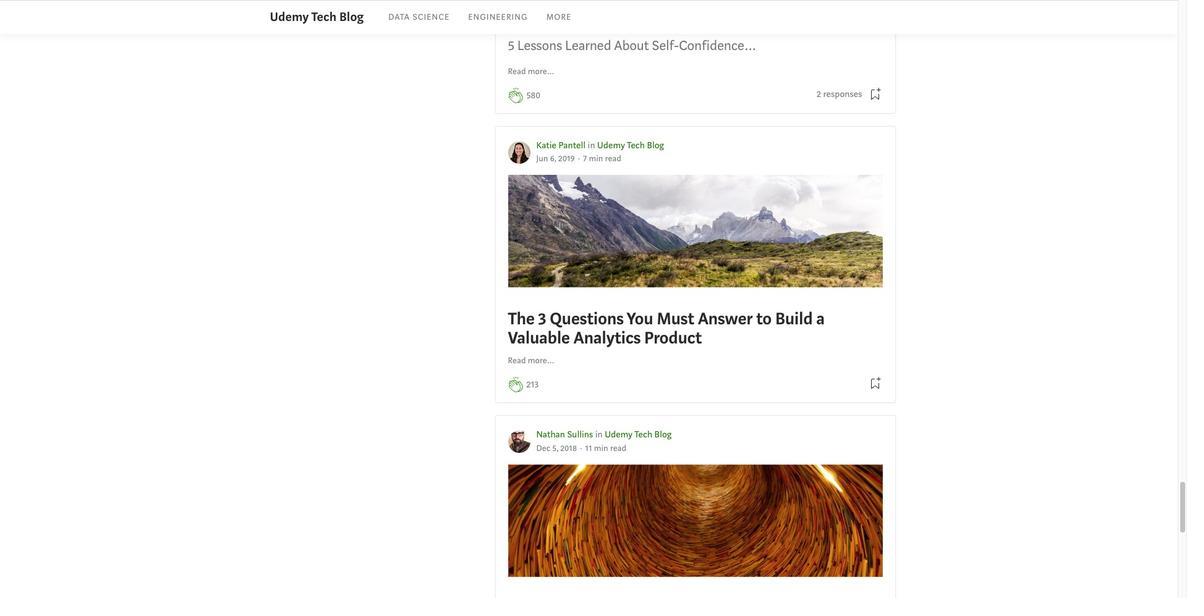 Task type: vqa. For each thing, say whether or not it's contained in the screenshot.
bottom BLOG
yes



Task type: locate. For each thing, give the bounding box(es) containing it.
jun 6, 2019 link
[[537, 154, 575, 165]]

nathan sullins in udemy tech blog
[[537, 430, 672, 441]]

0 vertical spatial more…
[[528, 66, 555, 77]]

0 vertical spatial a
[[799, 0, 807, 15]]

as
[[779, 0, 795, 15]]

2 responses link
[[817, 88, 863, 102]]

read more…
[[508, 66, 555, 77], [508, 356, 555, 367]]

read more… link up 213
[[508, 355, 555, 368]]

more link
[[547, 12, 572, 23]]

read
[[508, 66, 526, 77], [508, 356, 526, 367]]

dec 5, 2018
[[537, 443, 577, 455]]

read more… link
[[508, 65, 555, 78], [508, 355, 555, 368]]

580 button
[[527, 89, 541, 103]]

a inside how i overcame imposter syndrome as a new software engineer 5 lessons learned about self-confidence…
[[799, 0, 807, 15]]

more… up 580
[[528, 66, 555, 77]]

2 vertical spatial tech
[[635, 430, 653, 441]]

a
[[799, 0, 807, 15], [817, 308, 825, 330]]

dec 5, 2018 link
[[537, 443, 577, 455]]

2 read more… link from the top
[[508, 355, 555, 368]]

read more… up 580
[[508, 66, 555, 77]]

0 horizontal spatial a
[[799, 0, 807, 15]]

go to the profile of nathan sullins image
[[508, 431, 530, 453]]

blog
[[340, 8, 364, 25], [647, 140, 665, 151], [655, 430, 672, 441]]

to
[[757, 308, 772, 330]]

1 vertical spatial read more… link
[[508, 355, 555, 368]]

0 vertical spatial read
[[508, 66, 526, 77]]

the
[[508, 308, 535, 330]]

0 vertical spatial read more…
[[508, 66, 555, 77]]

in up 7 min read image
[[588, 140, 595, 151]]

software engineer
[[508, 12, 643, 34]]

you
[[627, 308, 654, 330]]

1 more… from the top
[[528, 66, 555, 77]]

tech
[[311, 8, 337, 25], [627, 140, 645, 151], [635, 430, 653, 441]]

udemy
[[270, 8, 309, 25], [598, 140, 625, 151], [605, 430, 633, 441]]

engineering
[[468, 12, 528, 23]]

580
[[527, 90, 541, 101]]

more
[[547, 12, 572, 23]]

read down valuable
[[508, 356, 526, 367]]

0 vertical spatial read more… link
[[508, 65, 555, 78]]

go to the profile of katie pantell image
[[508, 141, 530, 164]]

1 vertical spatial read more…
[[508, 356, 555, 367]]

1 vertical spatial udemy
[[598, 140, 625, 151]]

read down 5
[[508, 66, 526, 77]]

confidence…
[[679, 36, 757, 54]]

1 vertical spatial blog
[[647, 140, 665, 151]]

11 min read image
[[585, 443, 627, 455]]

udemy tech blog link
[[270, 8, 364, 27], [598, 140, 665, 151], [605, 430, 672, 441]]

more…
[[528, 66, 555, 77], [528, 356, 555, 367]]

1 vertical spatial tech
[[627, 140, 645, 151]]

in up the 11 min read image on the bottom of page
[[596, 430, 603, 441]]

in
[[588, 140, 595, 151], [596, 430, 603, 441]]

2 vertical spatial blog
[[655, 430, 672, 441]]

6,
[[550, 154, 557, 165]]

self-
[[652, 36, 679, 54]]

katie
[[537, 140, 557, 151]]

a right build
[[817, 308, 825, 330]]

2018
[[561, 443, 577, 455]]

i
[[545, 0, 550, 15]]

1 vertical spatial udemy tech blog link
[[598, 140, 665, 151]]

jun 6, 2019
[[537, 154, 575, 165]]

how
[[508, 0, 542, 15]]

read more… link up 580
[[508, 65, 555, 78]]

more… down valuable
[[528, 356, 555, 367]]

3
[[538, 308, 546, 330]]

overcame
[[554, 0, 628, 15]]

1 vertical spatial in
[[596, 430, 603, 441]]

1 horizontal spatial a
[[817, 308, 825, 330]]

udemy for nathan sullins
[[605, 430, 633, 441]]

2
[[817, 89, 822, 100]]

read more… up 213
[[508, 356, 555, 367]]

how i overcame imposter syndrome as a new software engineer 5 lessons learned about self-confidence…
[[508, 0, 844, 54]]

1 vertical spatial read
[[508, 356, 526, 367]]

questions
[[550, 308, 624, 330]]

2 vertical spatial udemy
[[605, 430, 633, 441]]

sullins
[[568, 430, 593, 441]]

a right "as"
[[799, 0, 807, 15]]

2 vertical spatial udemy tech blog link
[[605, 430, 672, 441]]

0 vertical spatial tech
[[311, 8, 337, 25]]

0 vertical spatial in
[[588, 140, 595, 151]]

1 vertical spatial a
[[817, 308, 825, 330]]

1 read more… from the top
[[508, 66, 555, 77]]

2 more… from the top
[[528, 356, 555, 367]]

engineering link
[[468, 12, 528, 23]]

1 vertical spatial more…
[[528, 356, 555, 367]]

2019
[[559, 154, 575, 165]]

data science
[[389, 12, 450, 23]]

katie pantell in udemy tech blog
[[537, 140, 665, 151]]



Task type: describe. For each thing, give the bounding box(es) containing it.
new
[[811, 0, 844, 15]]

a inside the 3 questions you must answer to build a valuable analytics product
[[817, 308, 825, 330]]

0 vertical spatial udemy
[[270, 8, 309, 25]]

1 read from the top
[[508, 66, 526, 77]]

blog for nathan sullins in udemy tech blog
[[655, 430, 672, 441]]

nathan
[[537, 430, 565, 441]]

responses
[[824, 89, 863, 100]]

lessons
[[518, 36, 562, 54]]

data science link
[[389, 12, 450, 23]]

analytics
[[574, 327, 641, 350]]

pantell
[[559, 140, 586, 151]]

in for sullins
[[596, 430, 603, 441]]

valuable
[[508, 327, 570, 350]]

5
[[508, 36, 514, 54]]

udemy tech blog link for katie pantell
[[598, 140, 665, 151]]

the 3 questions you must answer to build a valuable analytics product
[[508, 308, 825, 350]]

0 vertical spatial udemy tech blog link
[[270, 8, 364, 27]]

nathan sullins link
[[537, 430, 593, 441]]

must
[[657, 308, 695, 330]]

build
[[776, 308, 813, 330]]

213
[[527, 379, 539, 391]]

7 min read image
[[583, 154, 622, 165]]

in for pantell
[[588, 140, 595, 151]]

udemy tech blog link for nathan sullins
[[605, 430, 672, 441]]

jun
[[537, 154, 548, 165]]

learned
[[565, 36, 611, 54]]

213 button
[[527, 379, 539, 393]]

tech for katie pantell in udemy tech blog
[[627, 140, 645, 151]]

blog for katie pantell in udemy tech blog
[[647, 140, 665, 151]]

0 vertical spatial blog
[[340, 8, 364, 25]]

5,
[[553, 443, 559, 455]]

imposter
[[632, 0, 698, 15]]

2 read more… from the top
[[508, 356, 555, 367]]

answer
[[698, 308, 753, 330]]

syndrome
[[701, 0, 776, 15]]

product
[[645, 327, 702, 350]]

the 3 questions you must answer to build a valuable analytics product link
[[508, 175, 883, 352]]

2 read from the top
[[508, 356, 526, 367]]

udemy for katie pantell
[[598, 140, 625, 151]]

2 responses
[[817, 89, 863, 100]]

science
[[413, 12, 450, 23]]

about
[[615, 36, 649, 54]]

katie pantell link
[[537, 140, 586, 151]]

tech for nathan sullins in udemy tech blog
[[635, 430, 653, 441]]

dec
[[537, 443, 551, 455]]

udemy tech blog
[[270, 8, 364, 25]]

data
[[389, 12, 410, 23]]

1 read more… link from the top
[[508, 65, 555, 78]]



